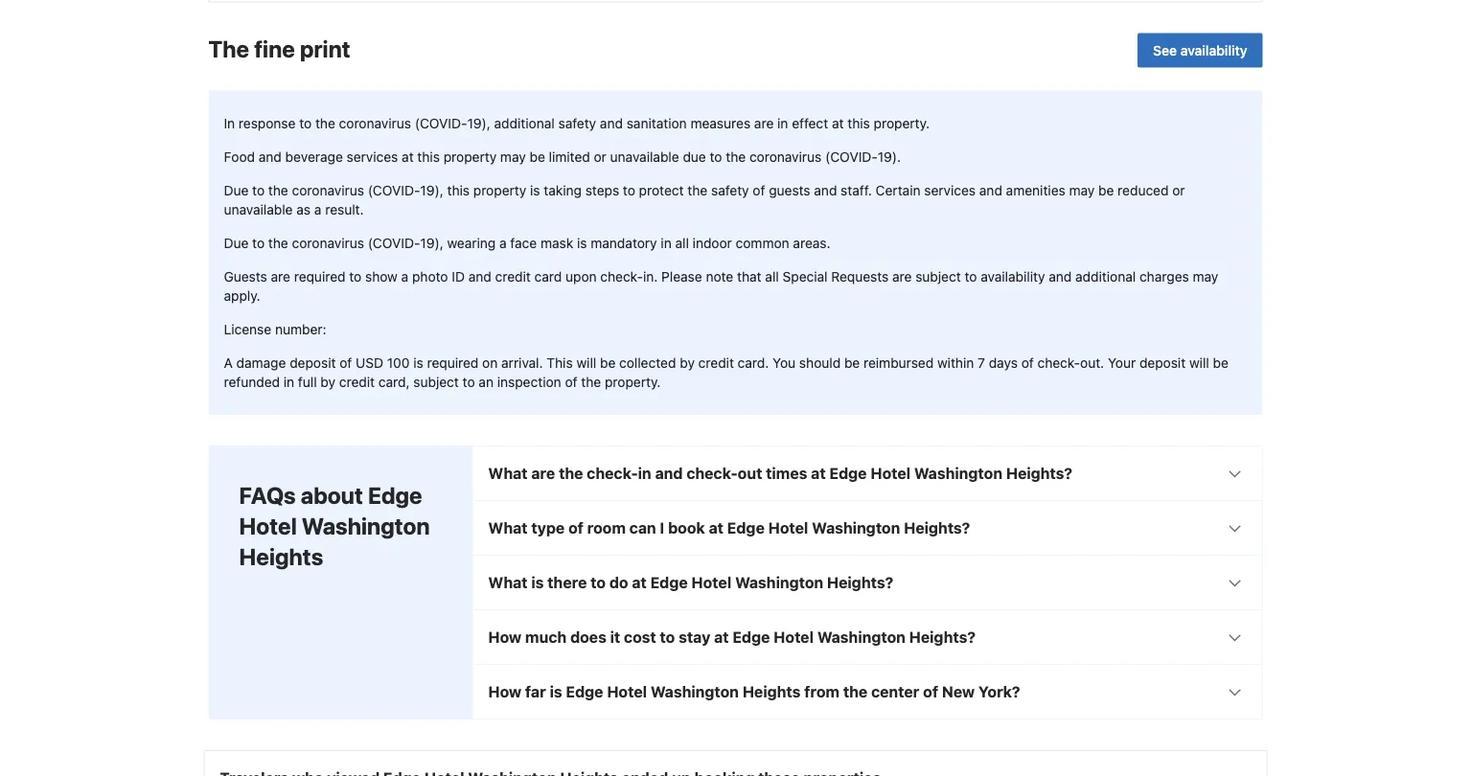 Task type: describe. For each thing, give the bounding box(es) containing it.
the up beverage at the top left of the page
[[315, 115, 335, 131]]

the down due
[[688, 182, 708, 198]]

check- up what type of room can i book at edge hotel washington heights?
[[687, 464, 738, 483]]

2 will from the left
[[1189, 355, 1209, 371]]

1 vertical spatial a
[[499, 235, 507, 251]]

amenities
[[1006, 182, 1066, 198]]

do
[[609, 574, 628, 592]]

a inside due to the coronavirus (covid-19), this property is taking steps to protect the safety of guests and staff. certain services and amenities may be reduced or unavailable as a result.
[[314, 201, 322, 217]]

1 horizontal spatial by
[[680, 355, 695, 371]]

response
[[239, 115, 296, 131]]

this
[[547, 355, 573, 371]]

what for what is there to do at edge hotel washington heights?
[[488, 574, 528, 592]]

what for what type of room can i book at edge hotel washington heights?
[[488, 519, 528, 537]]

0 vertical spatial 19),
[[467, 115, 491, 131]]

100
[[387, 355, 410, 371]]

1 will from the left
[[576, 355, 596, 371]]

are right measures
[[754, 115, 774, 131]]

that
[[737, 269, 762, 284]]

much
[[525, 628, 567, 647]]

card
[[534, 269, 562, 284]]

what type of room can i book at edge hotel washington heights? button
[[473, 501, 1262, 555]]

2 horizontal spatial credit
[[698, 355, 734, 371]]

guests
[[224, 269, 267, 284]]

at right effect
[[832, 115, 844, 131]]

are inside what are the check-in and check-out times at edge hotel washington heights? dropdown button
[[531, 464, 555, 483]]

0 horizontal spatial or
[[594, 149, 607, 165]]

0 vertical spatial services
[[347, 149, 398, 165]]

to inside dropdown button
[[660, 628, 675, 647]]

of left usd
[[340, 355, 352, 371]]

areas.
[[793, 235, 831, 251]]

of right days in the top of the page
[[1021, 355, 1034, 371]]

refunded
[[224, 374, 280, 390]]

19), for wearing
[[420, 235, 444, 251]]

7
[[978, 355, 985, 371]]

additional inside guests are required to show a photo id and credit card upon check-in. please note that all special requests are subject to availability and additional charges may apply.
[[1076, 269, 1136, 284]]

out.
[[1080, 355, 1104, 371]]

the down measures
[[726, 149, 746, 165]]

collected
[[619, 355, 676, 371]]

0 horizontal spatial this
[[417, 149, 440, 165]]

is right "mask"
[[577, 235, 587, 251]]

how much does it cost to stay at edge hotel washington heights?
[[488, 628, 976, 647]]

be inside due to the coronavirus (covid-19), this property is taking steps to protect the safety of guests and staff. certain services and amenities may be reduced or unavailable as a result.
[[1099, 182, 1114, 198]]

due to the coronavirus (covid-19), this property is taking steps to protect the safety of guests and staff. certain services and amenities may be reduced or unavailable as a result.
[[224, 182, 1185, 217]]

0 horizontal spatial may
[[500, 149, 526, 165]]

it
[[610, 628, 620, 647]]

coronavirus inside due to the coronavirus (covid-19), this property is taking steps to protect the safety of guests and staff. certain services and amenities may be reduced or unavailable as a result.
[[292, 182, 364, 198]]

id
[[452, 269, 465, 284]]

what are the check-in and check-out times at edge hotel washington heights?
[[488, 464, 1073, 483]]

mask
[[541, 235, 573, 251]]

in response to the coronavirus (covid-19), additional safety and sanitation measures are in effect at this property.
[[224, 115, 930, 131]]

at right beverage at the top left of the page
[[402, 149, 414, 165]]

edge inside what is there to do at edge hotel washington heights? dropdown button
[[650, 574, 688, 592]]

0 vertical spatial this
[[848, 115, 870, 131]]

at right book
[[709, 519, 724, 537]]

what type of room can i book at edge hotel washington heights?
[[488, 519, 970, 537]]

how far is edge hotel washington heights from the center of new york? button
[[473, 665, 1262, 719]]

what is there to do at edge hotel washington heights?
[[488, 574, 893, 592]]

edge inside how far is edge hotel washington heights from the center of new york? dropdown button
[[566, 683, 603, 701]]

to right steps
[[623, 182, 635, 198]]

guests are required to show a photo id and credit card upon check-in. please note that all special requests are subject to availability and additional charges may apply.
[[224, 269, 1219, 304]]

full
[[298, 374, 317, 390]]

the up the license number:
[[268, 235, 288, 251]]

measures
[[691, 115, 751, 131]]

2 deposit from the left
[[1140, 355, 1186, 371]]

result.
[[325, 201, 364, 217]]

due for due to the coronavirus (covid-19), wearing a face mask is mandatory in all indoor common areas.
[[224, 235, 249, 251]]

0 horizontal spatial credit
[[339, 374, 375, 390]]

the up type at the bottom of the page
[[559, 464, 583, 483]]

an
[[479, 374, 494, 390]]

fine
[[254, 35, 295, 62]]

card.
[[738, 355, 769, 371]]

food and beverage services at this property may be limited or unavailable due to the coronavirus (covid-19).
[[224, 149, 901, 165]]

mandatory
[[591, 235, 657, 251]]

required inside guests are required to show a photo id and credit card upon check-in. please note that all special requests are subject to availability and additional charges may apply.
[[294, 269, 346, 284]]

and right id
[[468, 269, 492, 284]]

or inside due to the coronavirus (covid-19), this property is taking steps to protect the safety of guests and staff. certain services and amenities may be reduced or unavailable as a result.
[[1172, 182, 1185, 198]]

1 horizontal spatial property.
[[874, 115, 930, 131]]

usd
[[356, 355, 383, 371]]

1 horizontal spatial unavailable
[[610, 149, 679, 165]]

number:
[[275, 321, 326, 337]]

this inside due to the coronavirus (covid-19), this property is taking steps to protect the safety of guests and staff. certain services and amenities may be reduced or unavailable as a result.
[[447, 182, 470, 198]]

edge inside what are the check-in and check-out times at edge hotel washington heights? dropdown button
[[830, 464, 867, 483]]

inspection
[[497, 374, 561, 390]]

are right the guests
[[271, 269, 290, 284]]

credit inside guests are required to show a photo id and credit card upon check-in. please note that all special requests are subject to availability and additional charges may apply.
[[495, 269, 531, 284]]

hotel down the it
[[607, 683, 647, 701]]

indoor
[[693, 235, 732, 251]]

in inside what are the check-in and check-out times at edge hotel washington heights? dropdown button
[[638, 464, 652, 483]]

type
[[531, 519, 565, 537]]

edge inside what type of room can i book at edge hotel washington heights? dropdown button
[[727, 519, 765, 537]]

coronavirus up guests
[[750, 149, 822, 165]]

steps
[[585, 182, 619, 198]]

in left effect
[[777, 115, 788, 131]]

to right due
[[710, 149, 722, 165]]

0 horizontal spatial safety
[[558, 115, 596, 131]]

is inside dropdown button
[[531, 574, 544, 592]]

subject inside a damage deposit of usd 100 is required on arrival. this will be collected by credit card. you should be reimbursed within 7 days of check-out. your deposit will be refunded in full by credit card, subject to an inspection of the property.
[[413, 374, 459, 390]]

show
[[365, 269, 398, 284]]

to inside dropdown button
[[591, 574, 606, 592]]

faqs
[[239, 482, 296, 509]]

washington inside faqs about edge hotel washington heights
[[302, 513, 430, 540]]

to down food
[[252, 182, 265, 198]]

hotel inside faqs about edge hotel washington heights
[[239, 513, 297, 540]]

property. inside a damage deposit of usd 100 is required on arrival. this will be collected by credit card. you should be reimbursed within 7 days of check-out. your deposit will be refunded in full by credit card, subject to an inspection of the property.
[[605, 374, 661, 390]]

19).
[[878, 149, 901, 165]]

subject inside guests are required to show a photo id and credit card upon check-in. please note that all special requests are subject to availability and additional charges may apply.
[[916, 269, 961, 284]]

face
[[510, 235, 537, 251]]

in up please on the left top of page
[[661, 235, 672, 251]]

at inside dropdown button
[[632, 574, 647, 592]]

in.
[[643, 269, 658, 284]]

cost
[[624, 628, 656, 647]]

and left staff.
[[814, 182, 837, 198]]

how far is edge hotel washington heights from the center of new york?
[[488, 683, 1020, 701]]

there
[[548, 574, 587, 592]]

arrival.
[[501, 355, 543, 371]]

book
[[668, 519, 705, 537]]

hotel up what type of room can i book at edge hotel washington heights? dropdown button
[[871, 464, 911, 483]]

check- up room
[[587, 464, 638, 483]]

to up the guests
[[252, 235, 265, 251]]

the inside a damage deposit of usd 100 is required on arrival. this will be collected by credit card. you should be reimbursed within 7 days of check-out. your deposit will be refunded in full by credit card, subject to an inspection of the property.
[[581, 374, 601, 390]]

0 horizontal spatial all
[[675, 235, 689, 251]]

apply.
[[224, 288, 260, 304]]

requests
[[831, 269, 889, 284]]

(covid- inside due to the coronavirus (covid-19), this property is taking steps to protect the safety of guests and staff. certain services and amenities may be reduced or unavailable as a result.
[[368, 182, 420, 198]]

guests
[[769, 182, 810, 198]]

please
[[661, 269, 702, 284]]

availability inside button
[[1181, 42, 1247, 58]]

at right times
[[811, 464, 826, 483]]

room
[[587, 519, 626, 537]]

what is there to do at edge hotel washington heights? button
[[473, 556, 1262, 610]]

in
[[224, 115, 235, 131]]

staff.
[[841, 182, 872, 198]]

hotel up from
[[774, 628, 814, 647]]

effect
[[792, 115, 828, 131]]

limited
[[549, 149, 590, 165]]

license number:
[[224, 321, 326, 337]]

upon
[[566, 269, 597, 284]]

your
[[1108, 355, 1136, 371]]

at right stay
[[714, 628, 729, 647]]

edge inside how much does it cost to stay at edge hotel washington heights? dropdown button
[[733, 628, 770, 647]]

hotel inside dropdown button
[[692, 574, 732, 592]]

special
[[783, 269, 828, 284]]

photo
[[412, 269, 448, 284]]

a inside guests are required to show a photo id and credit card upon check-in. please note that all special requests are subject to availability and additional charges may apply.
[[401, 269, 409, 284]]

washington inside dropdown button
[[735, 574, 823, 592]]



Task type: locate. For each thing, give the bounding box(es) containing it.
due
[[224, 182, 249, 198], [224, 235, 249, 251]]

to up within
[[965, 269, 977, 284]]

1 vertical spatial property.
[[605, 374, 661, 390]]

credit down usd
[[339, 374, 375, 390]]

0 vertical spatial or
[[594, 149, 607, 165]]

faqs about edge hotel washington heights
[[239, 482, 430, 570]]

the
[[208, 35, 249, 62]]

19),
[[467, 115, 491, 131], [420, 182, 444, 198], [420, 235, 444, 251]]

0 vertical spatial may
[[500, 149, 526, 165]]

is left there
[[531, 574, 544, 592]]

are up type at the bottom of the page
[[531, 464, 555, 483]]

a damage deposit of usd 100 is required on arrival. this will be collected by credit card. you should be reimbursed within 7 days of check-out. your deposit will be refunded in full by credit card, subject to an inspection of the property.
[[224, 355, 1229, 390]]

edge right "far"
[[566, 683, 603, 701]]

the down beverage at the top left of the page
[[268, 182, 288, 198]]

availability right see at the top right of the page
[[1181, 42, 1247, 58]]

1 deposit from the left
[[290, 355, 336, 371]]

i
[[660, 519, 665, 537]]

unavailable
[[610, 149, 679, 165], [224, 201, 293, 217]]

a left face
[[499, 235, 507, 251]]

1 horizontal spatial all
[[765, 269, 779, 284]]

all inside guests are required to show a photo id and credit card upon check-in. please note that all special requests are subject to availability and additional charges may apply.
[[765, 269, 779, 284]]

unavailable inside due to the coronavirus (covid-19), this property is taking steps to protect the safety of guests and staff. certain services and amenities may be reduced or unavailable as a result.
[[224, 201, 293, 217]]

0 vertical spatial required
[[294, 269, 346, 284]]

services right beverage at the top left of the page
[[347, 149, 398, 165]]

the right inspection
[[581, 374, 601, 390]]

1 vertical spatial required
[[427, 355, 479, 371]]

2 vertical spatial may
[[1193, 269, 1219, 284]]

and right food
[[259, 149, 282, 165]]

york?
[[979, 683, 1020, 701]]

0 horizontal spatial deposit
[[290, 355, 336, 371]]

a
[[224, 355, 233, 371]]

1 vertical spatial services
[[924, 182, 976, 198]]

all left indoor
[[675, 235, 689, 251]]

or
[[594, 149, 607, 165], [1172, 182, 1185, 198]]

of right type at the bottom of the page
[[568, 519, 584, 537]]

1 vertical spatial heights
[[743, 683, 801, 701]]

how left much
[[488, 628, 522, 647]]

1 vertical spatial by
[[321, 374, 336, 390]]

washington
[[914, 464, 1003, 483], [302, 513, 430, 540], [812, 519, 900, 537], [735, 574, 823, 592], [817, 628, 906, 647], [651, 683, 739, 701]]

is inside due to the coronavirus (covid-19), this property is taking steps to protect the safety of guests and staff. certain services and amenities may be reduced or unavailable as a result.
[[530, 182, 540, 198]]

edge
[[830, 464, 867, 483], [368, 482, 422, 509], [727, 519, 765, 537], [650, 574, 688, 592], [733, 628, 770, 647], [566, 683, 603, 701]]

property
[[444, 149, 497, 165], [473, 182, 526, 198]]

is
[[530, 182, 540, 198], [577, 235, 587, 251], [413, 355, 423, 371], [531, 574, 544, 592], [550, 683, 562, 701]]

reduced
[[1118, 182, 1169, 198]]

coronavirus up beverage at the top left of the page
[[339, 115, 411, 131]]

1 vertical spatial or
[[1172, 182, 1185, 198]]

credit down face
[[495, 269, 531, 284]]

1 vertical spatial all
[[765, 269, 779, 284]]

taking
[[544, 182, 582, 198]]

to left show
[[349, 269, 362, 284]]

19), inside due to the coronavirus (covid-19), this property is taking steps to protect the safety of guests and staff. certain services and amenities may be reduced or unavailable as a result.
[[420, 182, 444, 198]]

and up i at bottom left
[[655, 464, 683, 483]]

what left type at the bottom of the page
[[488, 519, 528, 537]]

in up can
[[638, 464, 652, 483]]

will right the "this"
[[576, 355, 596, 371]]

0 vertical spatial additional
[[494, 115, 555, 131]]

how for how far is edge hotel washington heights from the center of new york?
[[488, 683, 522, 701]]

does
[[570, 628, 607, 647]]

2 vertical spatial credit
[[339, 374, 375, 390]]

1 vertical spatial this
[[417, 149, 440, 165]]

what for what are the check-in and check-out times at edge hotel washington heights?
[[488, 464, 528, 483]]

1 horizontal spatial this
[[447, 182, 470, 198]]

of inside due to the coronavirus (covid-19), this property is taking steps to protect the safety of guests and staff. certain services and amenities may be reduced or unavailable as a result.
[[753, 182, 765, 198]]

may inside guests are required to show a photo id and credit card upon check-in. please note that all special requests are subject to availability and additional charges may apply.
[[1193, 269, 1219, 284]]

what are the check-in and check-out times at edge hotel washington heights? button
[[473, 447, 1262, 500]]

the fine print
[[208, 35, 350, 62]]

0 vertical spatial property.
[[874, 115, 930, 131]]

is inside a damage deposit of usd 100 is required on arrival. this will be collected by credit card. you should be reimbursed within 7 days of check-out. your deposit will be refunded in full by credit card, subject to an inspection of the property.
[[413, 355, 423, 371]]

from
[[804, 683, 840, 701]]

0 horizontal spatial unavailable
[[224, 201, 293, 217]]

0 horizontal spatial availability
[[981, 269, 1045, 284]]

1 vertical spatial property
[[473, 182, 526, 198]]

0 vertical spatial availability
[[1181, 42, 1247, 58]]

property. down the collected on the top
[[605, 374, 661, 390]]

due down food
[[224, 182, 249, 198]]

of left guests
[[753, 182, 765, 198]]

may right amenities
[[1069, 182, 1095, 198]]

1 vertical spatial availability
[[981, 269, 1045, 284]]

0 horizontal spatial heights
[[239, 544, 323, 570]]

1 horizontal spatial will
[[1189, 355, 1209, 371]]

to left an
[[463, 374, 475, 390]]

2 vertical spatial what
[[488, 574, 528, 592]]

and
[[600, 115, 623, 131], [259, 149, 282, 165], [814, 182, 837, 198], [979, 182, 1003, 198], [468, 269, 492, 284], [1049, 269, 1072, 284], [655, 464, 683, 483]]

0 vertical spatial subject
[[916, 269, 961, 284]]

as
[[296, 201, 311, 217]]

0 horizontal spatial by
[[321, 374, 336, 390]]

2 vertical spatial 19),
[[420, 235, 444, 251]]

coronavirus down "result."
[[292, 235, 364, 251]]

2 due from the top
[[224, 235, 249, 251]]

1 vertical spatial what
[[488, 519, 528, 537]]

check- inside guests are required to show a photo id and credit card upon check-in. please note that all special requests are subject to availability and additional charges may apply.
[[600, 269, 643, 284]]

1 vertical spatial credit
[[698, 355, 734, 371]]

the right from
[[843, 683, 868, 701]]

edge right do at the left bottom of the page
[[650, 574, 688, 592]]

within
[[937, 355, 974, 371]]

0 vertical spatial all
[[675, 235, 689, 251]]

0 horizontal spatial a
[[314, 201, 322, 217]]

1 vertical spatial safety
[[711, 182, 749, 198]]

1 what from the top
[[488, 464, 528, 483]]

deposit right your
[[1140, 355, 1186, 371]]

heights inside dropdown button
[[743, 683, 801, 701]]

2 vertical spatial this
[[447, 182, 470, 198]]

property. up 19). on the top right of the page
[[874, 115, 930, 131]]

is right the 100
[[413, 355, 423, 371]]

and left amenities
[[979, 182, 1003, 198]]

0 vertical spatial how
[[488, 628, 522, 647]]

edge right about
[[368, 482, 422, 509]]

1 horizontal spatial deposit
[[1140, 355, 1186, 371]]

required left on
[[427, 355, 479, 371]]

are
[[754, 115, 774, 131], [271, 269, 290, 284], [892, 269, 912, 284], [531, 464, 555, 483]]

0 vertical spatial safety
[[558, 115, 596, 131]]

(covid-
[[415, 115, 467, 131], [825, 149, 878, 165], [368, 182, 420, 198], [368, 235, 420, 251]]

heights? inside dropdown button
[[827, 574, 893, 592]]

0 horizontal spatial required
[[294, 269, 346, 284]]

additional left charges
[[1076, 269, 1136, 284]]

check- inside a damage deposit of usd 100 is required on arrival. this will be collected by credit card. you should be reimbursed within 7 days of check-out. your deposit will be refunded in full by credit card, subject to an inspection of the property.
[[1038, 355, 1080, 371]]

by right the collected on the top
[[680, 355, 695, 371]]

0 vertical spatial credit
[[495, 269, 531, 284]]

due to the coronavirus (covid-19), wearing a face mask is mandatory in all indoor common areas.
[[224, 235, 831, 251]]

this
[[848, 115, 870, 131], [417, 149, 440, 165], [447, 182, 470, 198]]

2 what from the top
[[488, 519, 528, 537]]

0 vertical spatial by
[[680, 355, 695, 371]]

heights inside faqs about edge hotel washington heights
[[239, 544, 323, 570]]

edge down out
[[727, 519, 765, 537]]

stay
[[679, 628, 711, 647]]

protect
[[639, 182, 684, 198]]

1 vertical spatial due
[[224, 235, 249, 251]]

and inside dropdown button
[[655, 464, 683, 483]]

0 vertical spatial what
[[488, 464, 528, 483]]

1 horizontal spatial services
[[924, 182, 976, 198]]

2 how from the top
[[488, 683, 522, 701]]

a right as
[[314, 201, 322, 217]]

how much does it cost to stay at edge hotel washington heights? button
[[473, 611, 1262, 664]]

food
[[224, 149, 255, 165]]

1 horizontal spatial additional
[[1076, 269, 1136, 284]]

credit left card.
[[698, 355, 734, 371]]

of left new
[[923, 683, 938, 701]]

are right requests
[[892, 269, 912, 284]]

and left sanitation
[[600, 115, 623, 131]]

hotel down faqs
[[239, 513, 297, 540]]

1 vertical spatial may
[[1069, 182, 1095, 198]]

hotel up stay
[[692, 574, 732, 592]]

by right full
[[321, 374, 336, 390]]

1 horizontal spatial availability
[[1181, 42, 1247, 58]]

2 horizontal spatial this
[[848, 115, 870, 131]]

0 vertical spatial heights
[[239, 544, 323, 570]]

can
[[629, 519, 656, 537]]

may inside due to the coronavirus (covid-19), this property is taking steps to protect the safety of guests and staff. certain services and amenities may be reduced or unavailable as a result.
[[1069, 182, 1095, 198]]

print
[[300, 35, 350, 62]]

heights left from
[[743, 683, 801, 701]]

check-
[[600, 269, 643, 284], [1038, 355, 1080, 371], [587, 464, 638, 483], [687, 464, 738, 483]]

1 vertical spatial unavailable
[[224, 201, 293, 217]]

0 horizontal spatial additional
[[494, 115, 555, 131]]

reimbursed
[[864, 355, 934, 371]]

card,
[[378, 374, 410, 390]]

1 vertical spatial 19),
[[420, 182, 444, 198]]

subject
[[916, 269, 961, 284], [413, 374, 459, 390]]

accordion control element
[[472, 446, 1263, 720]]

due
[[683, 149, 706, 165]]

to up beverage at the top left of the page
[[299, 115, 312, 131]]

0 horizontal spatial property.
[[605, 374, 661, 390]]

wearing
[[447, 235, 496, 251]]

what inside dropdown button
[[488, 574, 528, 592]]

availability up days in the top of the page
[[981, 269, 1045, 284]]

1 horizontal spatial required
[[427, 355, 479, 371]]

1 horizontal spatial heights
[[743, 683, 801, 701]]

edge up what type of room can i book at edge hotel washington heights? dropdown button
[[830, 464, 867, 483]]

heights down faqs
[[239, 544, 323, 570]]

0 vertical spatial unavailable
[[610, 149, 679, 165]]

1 how from the top
[[488, 628, 522, 647]]

times
[[766, 464, 807, 483]]

check- down mandatory
[[600, 269, 643, 284]]

2 vertical spatial a
[[401, 269, 409, 284]]

by
[[680, 355, 695, 371], [321, 374, 336, 390]]

1 horizontal spatial may
[[1069, 182, 1095, 198]]

see
[[1153, 42, 1177, 58]]

0 vertical spatial property
[[444, 149, 497, 165]]

hotel down times
[[768, 519, 808, 537]]

0 horizontal spatial will
[[576, 355, 596, 371]]

property up face
[[473, 182, 526, 198]]

to
[[299, 115, 312, 131], [710, 149, 722, 165], [252, 182, 265, 198], [623, 182, 635, 198], [252, 235, 265, 251], [349, 269, 362, 284], [965, 269, 977, 284], [463, 374, 475, 390], [591, 574, 606, 592], [660, 628, 675, 647]]

due for due to the coronavirus (covid-19), this property is taking steps to protect the safety of guests and staff. certain services and amenities may be reduced or unavailable as a result.
[[224, 182, 249, 198]]

1 horizontal spatial subject
[[916, 269, 961, 284]]

1 horizontal spatial credit
[[495, 269, 531, 284]]

heights?
[[1006, 464, 1073, 483], [904, 519, 970, 537], [827, 574, 893, 592], [909, 628, 976, 647]]

heights
[[239, 544, 323, 570], [743, 683, 801, 701]]

1 horizontal spatial or
[[1172, 182, 1185, 198]]

hotel
[[871, 464, 911, 483], [239, 513, 297, 540], [768, 519, 808, 537], [692, 574, 732, 592], [774, 628, 814, 647], [607, 683, 647, 701]]

subject right requests
[[916, 269, 961, 284]]

a
[[314, 201, 322, 217], [499, 235, 507, 251], [401, 269, 409, 284]]

will right your
[[1189, 355, 1209, 371]]

3 what from the top
[[488, 574, 528, 592]]

0 vertical spatial due
[[224, 182, 249, 198]]

how for how much does it cost to stay at edge hotel washington heights?
[[488, 628, 522, 647]]

2 horizontal spatial may
[[1193, 269, 1219, 284]]

safety inside due to the coronavirus (covid-19), this property is taking steps to protect the safety of guests and staff. certain services and amenities may be reduced or unavailable as a result.
[[711, 182, 749, 198]]

far
[[525, 683, 546, 701]]

safety
[[558, 115, 596, 131], [711, 182, 749, 198]]

you
[[773, 355, 796, 371]]

center
[[871, 683, 920, 701]]

may left "limited"
[[500, 149, 526, 165]]

at right do at the left bottom of the page
[[632, 574, 647, 592]]

sanitation
[[627, 115, 687, 131]]

the
[[315, 115, 335, 131], [726, 149, 746, 165], [268, 182, 288, 198], [688, 182, 708, 198], [268, 235, 288, 251], [581, 374, 601, 390], [559, 464, 583, 483], [843, 683, 868, 701]]

0 horizontal spatial subject
[[413, 374, 459, 390]]

to inside a damage deposit of usd 100 is required on arrival. this will be collected by credit card. you should be reimbursed within 7 days of check-out. your deposit will be refunded in full by credit card, subject to an inspection of the property.
[[463, 374, 475, 390]]

a right show
[[401, 269, 409, 284]]

on
[[482, 355, 498, 371]]

1 due from the top
[[224, 182, 249, 198]]

unavailable down sanitation
[[610, 149, 679, 165]]

required
[[294, 269, 346, 284], [427, 355, 479, 371]]

out
[[738, 464, 762, 483]]

safety up indoor
[[711, 182, 749, 198]]

is inside dropdown button
[[550, 683, 562, 701]]

to left stay
[[660, 628, 675, 647]]

1 vertical spatial how
[[488, 683, 522, 701]]

beverage
[[285, 149, 343, 165]]

all right the "that"
[[765, 269, 779, 284]]

2 horizontal spatial a
[[499, 235, 507, 251]]

see availability
[[1153, 42, 1247, 58]]

0 horizontal spatial services
[[347, 149, 398, 165]]

unavailable left as
[[224, 201, 293, 217]]

of down the "this"
[[565, 374, 578, 390]]

about
[[301, 482, 363, 509]]

is left taking
[[530, 182, 540, 198]]

may right charges
[[1193, 269, 1219, 284]]

is right "far"
[[550, 683, 562, 701]]

services inside due to the coronavirus (covid-19), this property is taking steps to protect the safety of guests and staff. certain services and amenities may be reduced or unavailable as a result.
[[924, 182, 976, 198]]

should
[[799, 355, 841, 371]]

0 vertical spatial a
[[314, 201, 322, 217]]

or right "limited"
[[594, 149, 607, 165]]

property inside due to the coronavirus (covid-19), this property is taking steps to protect the safety of guests and staff. certain services and amenities may be reduced or unavailable as a result.
[[473, 182, 526, 198]]

certain
[[876, 182, 921, 198]]

19), for this
[[420, 182, 444, 198]]

1 horizontal spatial a
[[401, 269, 409, 284]]

safety up "limited"
[[558, 115, 596, 131]]

additional up food and beverage services at this property may be limited or unavailable due to the coronavirus (covid-19).
[[494, 115, 555, 131]]

license
[[224, 321, 271, 337]]

how left "far"
[[488, 683, 522, 701]]

1 vertical spatial additional
[[1076, 269, 1136, 284]]

note
[[706, 269, 734, 284]]

and down amenities
[[1049, 269, 1072, 284]]

see availability button
[[1138, 33, 1263, 67]]

edge up how far is edge hotel washington heights from the center of new york?
[[733, 628, 770, 647]]

due inside due to the coronavirus (covid-19), this property is taking steps to protect the safety of guests and staff. certain services and amenities may be reduced or unavailable as a result.
[[224, 182, 249, 198]]

services
[[347, 149, 398, 165], [924, 182, 976, 198]]

to left do at the left bottom of the page
[[591, 574, 606, 592]]

availability
[[1181, 42, 1247, 58], [981, 269, 1045, 284]]

what
[[488, 464, 528, 483], [488, 519, 528, 537], [488, 574, 528, 592]]

availability inside guests are required to show a photo id and credit card upon check-in. please note that all special requests are subject to availability and additional charges may apply.
[[981, 269, 1045, 284]]

edge inside faqs about edge hotel washington heights
[[368, 482, 422, 509]]

charges
[[1140, 269, 1189, 284]]

1 vertical spatial subject
[[413, 374, 459, 390]]

what down inspection
[[488, 464, 528, 483]]

coronavirus
[[339, 115, 411, 131], [750, 149, 822, 165], [292, 182, 364, 198], [292, 235, 364, 251]]

in inside a damage deposit of usd 100 is required on arrival. this will be collected by credit card. you should be reimbursed within 7 days of check-out. your deposit will be refunded in full by credit card, subject to an inspection of the property.
[[284, 374, 294, 390]]

required inside a damage deposit of usd 100 is required on arrival. this will be collected by credit card. you should be reimbursed within 7 days of check-out. your deposit will be refunded in full by credit card, subject to an inspection of the property.
[[427, 355, 479, 371]]

check- right days in the top of the page
[[1038, 355, 1080, 371]]

1 horizontal spatial safety
[[711, 182, 749, 198]]

deposit
[[290, 355, 336, 371], [1140, 355, 1186, 371]]

services right certain
[[924, 182, 976, 198]]

credit
[[495, 269, 531, 284], [698, 355, 734, 371], [339, 374, 375, 390]]



Task type: vqa. For each thing, say whether or not it's contained in the screenshot.
indoor
yes



